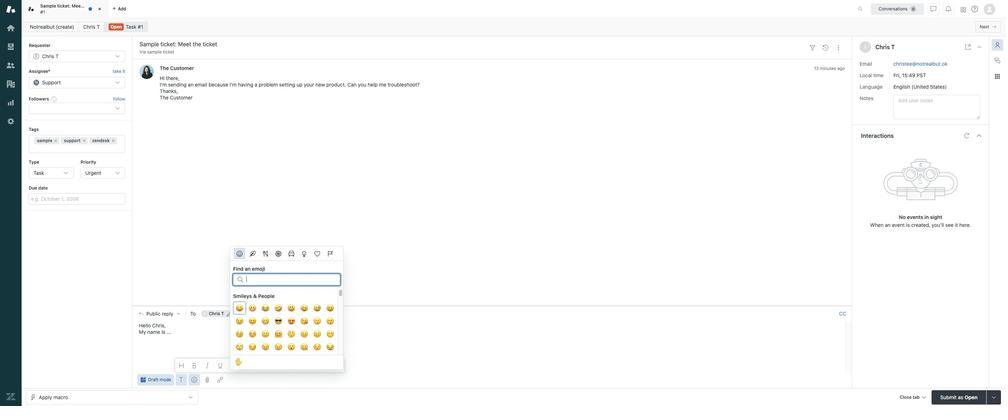 Task type: locate. For each thing, give the bounding box(es) containing it.
chris t down the
[[83, 24, 100, 30]]

customer inside the hi there, i'm sending an email because i'm having a problem setting up your new product. can you help me troubleshoot? thanks, the customer
[[170, 95, 193, 101]]

take it
[[113, 69, 125, 74]]

chris t right christee@notrealbut.ok icon
[[209, 312, 224, 317]]

mode
[[160, 378, 171, 383]]

1 vertical spatial the
[[160, 95, 169, 101]]

😏️
[[249, 343, 257, 353]]

🤣️
[[275, 304, 282, 314]]

troubleshoot?
[[388, 82, 420, 88]]

0 vertical spatial an
[[188, 82, 194, 88]]

0 vertical spatial t
[[97, 24, 100, 30]]

next
[[980, 24, 989, 30]]

0 vertical spatial the
[[160, 65, 169, 71]]

0 horizontal spatial it
[[123, 69, 125, 74]]

2 horizontal spatial chris
[[876, 44, 890, 50]]

zendesk support image
[[6, 5, 15, 14]]

open right "as"
[[965, 395, 978, 401]]

🙄️
[[236, 343, 244, 353]]

1 horizontal spatial is
[[906, 222, 910, 228]]

0 horizontal spatial an
[[188, 82, 194, 88]]

0 horizontal spatial close image
[[96, 5, 103, 13]]

1 vertical spatial t
[[891, 44, 895, 50]]

notrealbut (create) button
[[25, 22, 79, 32]]

0 horizontal spatial i'm
[[160, 82, 167, 88]]

it inside no events in sight when an event is created, you'll see it here.
[[955, 222, 958, 228]]

&
[[253, 294, 257, 300]]

1 horizontal spatial it
[[955, 222, 958, 228]]

customers image
[[6, 61, 15, 70]]

1 vertical spatial chris t
[[876, 44, 895, 50]]

an
[[188, 82, 194, 88], [885, 222, 891, 228], [245, 266, 251, 272]]

😉️
[[236, 317, 244, 327]]

2 the from the top
[[160, 95, 169, 101]]

emoji
[[252, 266, 265, 272]]

sending
[[168, 82, 187, 88]]

notrealbut
[[30, 24, 55, 30]]

1 vertical spatial it
[[955, 222, 958, 228]]

an right find
[[245, 266, 251, 272]]

open
[[111, 24, 122, 30], [965, 395, 978, 401]]

draft mode button
[[137, 375, 174, 386]]

sample
[[147, 49, 162, 55]]

is inside no events in sight when an event is created, you'll see it here.
[[906, 222, 910, 228]]

it right see
[[955, 222, 958, 228]]

😎️
[[275, 317, 282, 327]]

ticket right sample
[[163, 49, 174, 55]]

🤗️
[[275, 330, 282, 340]]

2 vertical spatial chris t
[[209, 312, 224, 317]]

i'm left having
[[230, 82, 237, 88]]

created,
[[912, 222, 931, 228]]

1 vertical spatial open
[[965, 395, 978, 401]]

1 horizontal spatial ticket
[[163, 49, 174, 55]]

interactions
[[861, 133, 894, 139]]

i'm down hi at the top
[[160, 82, 167, 88]]

sample
[[40, 3, 56, 9]]

😘️
[[300, 317, 308, 327]]

an left event at the bottom right of page
[[885, 222, 891, 228]]

no
[[899, 214, 906, 220]]

😂️
[[262, 304, 269, 314]]

smileys & people
[[233, 294, 275, 300]]

my
[[139, 330, 146, 336]]

1 horizontal spatial t
[[221, 312, 224, 317]]

t left open link
[[97, 24, 100, 30]]

no events in sight when an event is created, you'll see it here.
[[870, 214, 971, 228]]

name
[[147, 330, 160, 336]]

0 horizontal spatial ticket
[[92, 3, 104, 9]]

people
[[258, 294, 275, 300]]

horizontal rule (cmd shift l) image
[[335, 363, 341, 369]]

an left email
[[188, 82, 194, 88]]

open link
[[104, 22, 148, 32]]

take
[[113, 69, 121, 74]]

the down thanks,
[[160, 95, 169, 101]]

1 vertical spatial close image
[[977, 44, 983, 50]]

0 vertical spatial chris
[[83, 24, 95, 30]]

tab
[[22, 0, 108, 18]]

😆️ 😉️
[[236, 304, 334, 327]]

2 vertical spatial t
[[221, 312, 224, 317]]

0 horizontal spatial t
[[97, 24, 100, 30]]

date
[[38, 186, 48, 191]]

language
[[860, 84, 883, 90]]

✋
[[235, 357, 243, 368]]

0 horizontal spatial is
[[162, 330, 165, 336]]

hi there, i'm sending an email because i'm having a problem setting up your new product. can you help me troubleshoot? thanks, the customer
[[160, 75, 420, 101]]

decrease indent (cmd [) image
[[270, 363, 276, 369]]

0 vertical spatial chris t
[[83, 24, 100, 30]]

in
[[925, 214, 929, 220]]

t up fri,
[[891, 44, 895, 50]]

there,
[[166, 75, 180, 81]]

customer down sending
[[170, 95, 193, 101]]

😅️
[[313, 304, 321, 314]]

conversations button
[[871, 3, 924, 15]]

bold (cmd b) image
[[192, 363, 197, 369]]

draft
[[148, 378, 159, 383]]

2 horizontal spatial an
[[885, 222, 891, 228]]

t inside chris t 'link'
[[97, 24, 100, 30]]

chris t link
[[79, 22, 104, 32]]

0 vertical spatial ticket
[[92, 3, 104, 9]]

1 vertical spatial ticket
[[163, 49, 174, 55]]

because
[[209, 82, 228, 88]]

the
[[160, 65, 169, 71], [160, 95, 169, 101]]

follow
[[113, 96, 125, 102]]

0 vertical spatial it
[[123, 69, 125, 74]]

cc button
[[839, 311, 847, 318]]

😀️
[[236, 304, 244, 314]]

insert emojis image
[[191, 378, 197, 384]]

close image right view more details image
[[977, 44, 983, 50]]

is right event at the bottom right of page
[[906, 222, 910, 228]]

close image
[[96, 5, 103, 13], [977, 44, 983, 50]]

1 horizontal spatial chris t
[[209, 312, 224, 317]]

customer up the 'there,'
[[170, 65, 194, 71]]

chris right christee@notrealbut.ok icon
[[209, 312, 220, 317]]

t
[[97, 24, 100, 30], [891, 44, 895, 50], [221, 312, 224, 317]]

15:49
[[902, 72, 916, 78]]

😙️ 😚️
[[236, 317, 334, 340]]

chris t up time
[[876, 44, 895, 50]]

can
[[348, 82, 357, 88]]

😃️
[[287, 304, 295, 314]]

chris up time
[[876, 44, 890, 50]]

😥️
[[275, 343, 282, 353]]

1 vertical spatial chris
[[876, 44, 890, 50]]

draft mode
[[148, 378, 171, 383]]

1 horizontal spatial i'm
[[230, 82, 237, 88]]

ticket:
[[57, 3, 71, 9]]

close image right the
[[96, 5, 103, 13]]

christee@notrealbut.ok
[[894, 61, 948, 67]]

open right chris t 'link'
[[111, 24, 122, 30]]

your
[[304, 82, 314, 88]]

chris,
[[152, 323, 166, 329]]

the up hi at the top
[[160, 65, 169, 71]]

ticket
[[92, 3, 104, 9], [163, 49, 174, 55]]

1 vertical spatial customer
[[170, 95, 193, 101]]

pst
[[917, 72, 926, 78]]

0 horizontal spatial chris
[[83, 24, 95, 30]]

an inside the hi there, i'm sending an email because i'm having a problem setting up your new product. can you help me troubleshoot? thanks, the customer
[[188, 82, 194, 88]]

sample ticket: meet the ticket #1
[[40, 3, 104, 15]]

(create)
[[56, 24, 74, 30]]

new
[[316, 82, 325, 88]]

a
[[255, 82, 257, 88]]

it right take
[[123, 69, 125, 74]]

#1
[[40, 9, 45, 15]]

1 vertical spatial an
[[885, 222, 891, 228]]

is left ...
[[162, 330, 165, 336]]

😯️
[[313, 343, 321, 353]]

13
[[814, 66, 819, 71]]

0 horizontal spatial chris t
[[83, 24, 100, 30]]

😙️
[[326, 317, 334, 327]]

chris down the
[[83, 24, 95, 30]]

0 vertical spatial close image
[[96, 5, 103, 13]]

code span (ctrl shift 5) image
[[309, 363, 315, 369]]

0 vertical spatial is
[[906, 222, 910, 228]]

i'm
[[160, 82, 167, 88], [230, 82, 237, 88]]

user image
[[864, 45, 868, 49], [864, 45, 867, 49]]

0 vertical spatial open
[[111, 24, 122, 30]]

zendesk products image
[[961, 7, 966, 12]]

customer
[[170, 65, 194, 71], [170, 95, 193, 101]]

1 horizontal spatial chris
[[209, 312, 220, 317]]

customer context image
[[995, 42, 1001, 48]]

0 horizontal spatial open
[[111, 24, 122, 30]]

1 vertical spatial is
[[162, 330, 165, 336]]

2 vertical spatial an
[[245, 266, 251, 272]]

increase indent (cmd ]) image
[[283, 363, 288, 369]]

Add user notes text field
[[894, 95, 980, 119]]

bulleted list (cmd shift 8) image
[[244, 363, 250, 369]]

😶️ 🙄️
[[236, 330, 334, 353]]

add attachment image
[[204, 378, 210, 384]]

get started image
[[6, 23, 15, 33]]

t left edit user icon
[[221, 312, 224, 317]]

the inside the hi there, i'm sending an email because i'm having a problem setting up your new product. can you help me troubleshoot? thanks, the customer
[[160, 95, 169, 101]]

ticket right the
[[92, 3, 104, 9]]



Task type: vqa. For each thing, say whether or not it's contained in the screenshot.
Text to display (optional)
no



Task type: describe. For each thing, give the bounding box(es) containing it.
an inside no events in sight when an event is created, you'll see it here.
[[885, 222, 891, 228]]

...
[[167, 330, 171, 336]]

quote (cmd shift 9) image
[[296, 363, 302, 369]]

1 horizontal spatial an
[[245, 266, 251, 272]]

1 i'm from the left
[[160, 82, 167, 88]]

1 horizontal spatial close image
[[977, 44, 983, 50]]

the customer
[[160, 65, 194, 71]]

underline (cmd u) image
[[218, 363, 223, 369]]

😣️
[[262, 343, 269, 353]]

add link (cmd k) image
[[217, 378, 223, 384]]

2 horizontal spatial chris t
[[876, 44, 895, 50]]

find an emoji
[[233, 266, 265, 272]]

Subject field
[[138, 40, 805, 49]]

🙂️
[[262, 330, 269, 340]]

reporting image
[[6, 98, 15, 108]]

😍️
[[287, 317, 295, 327]]

2 vertical spatial chris
[[209, 312, 220, 317]]

hello chris, my name is ...
[[139, 323, 171, 336]]

local
[[860, 72, 872, 78]]

help
[[368, 82, 378, 88]]

🤐️
[[300, 343, 308, 353]]

due
[[29, 186, 37, 191]]

via sample ticket
[[140, 49, 174, 55]]

event
[[892, 222, 905, 228]]

email
[[195, 82, 207, 88]]

close image inside tab
[[96, 5, 103, 13]]

2 i'm from the left
[[230, 82, 237, 88]]

😮️
[[287, 343, 295, 353]]

english (united states)
[[894, 84, 947, 90]]

😗️
[[313, 317, 321, 327]]

events
[[907, 214, 923, 220]]

open inside the secondary element
[[111, 24, 122, 30]]

you
[[358, 82, 366, 88]]

13 minutes ago
[[814, 66, 845, 71]]

up
[[297, 82, 303, 88]]

13 minutes ago text field
[[814, 66, 845, 71]]

hello
[[139, 323, 151, 329]]

✋ button
[[233, 357, 245, 370]]

ago
[[838, 66, 845, 71]]

🤔️
[[287, 330, 295, 340]]

Public reply composer Draft mode text field
[[136, 322, 844, 337]]

states)
[[930, 84, 947, 90]]

😊️
[[249, 317, 257, 327]]

hi
[[160, 75, 165, 81]]

😁️
[[249, 304, 257, 314]]

notes
[[860, 95, 874, 101]]

views image
[[6, 42, 15, 51]]

😋️
[[262, 317, 269, 327]]

submit
[[941, 395, 957, 401]]

local time
[[860, 72, 884, 78]]

problem
[[259, 82, 278, 88]]

get help image
[[972, 6, 978, 12]]

christee@notrealbut.ok image
[[202, 312, 208, 317]]

2 horizontal spatial t
[[891, 44, 895, 50]]

cc
[[839, 311, 847, 317]]

numbered list (cmd shift 7) image
[[257, 363, 263, 369]]

priority
[[81, 160, 96, 165]]

tab containing sample ticket: meet the ticket
[[22, 0, 108, 18]]

follow button
[[113, 96, 125, 103]]

is inside hello chris, my name is ...
[[162, 330, 165, 336]]

submit as open
[[941, 395, 978, 401]]

italic (cmd i) image
[[205, 363, 210, 369]]

conversations
[[879, 6, 908, 11]]

edit user image
[[227, 312, 232, 317]]

chris t inside 'link'
[[83, 24, 100, 30]]

😆️
[[326, 304, 334, 314]]

me
[[379, 82, 386, 88]]

as
[[958, 395, 964, 401]]

sight
[[930, 214, 943, 220]]

Find an emoji field
[[246, 275, 336, 284]]

time
[[874, 72, 884, 78]]

secondary element
[[22, 20, 1006, 34]]

smileys
[[233, 294, 252, 300]]

here.
[[960, 222, 971, 228]]

fri, 15:49 pst
[[894, 72, 926, 78]]

events image
[[823, 45, 829, 51]]

main element
[[0, 0, 22, 407]]

the customer link
[[160, 65, 194, 71]]

0 vertical spatial customer
[[170, 65, 194, 71]]

task
[[33, 170, 44, 176]]

apps image
[[995, 74, 1001, 80]]

tabs tab list
[[22, 0, 851, 18]]

find
[[233, 266, 244, 272]]

😑️
[[313, 330, 321, 340]]

admin image
[[6, 117, 15, 126]]

organizations image
[[6, 80, 15, 89]]

thanks,
[[160, 88, 178, 94]]

zendesk image
[[6, 393, 15, 402]]

format text image
[[178, 378, 184, 384]]

see
[[946, 222, 954, 228]]

email
[[860, 61, 872, 67]]

😶️
[[326, 330, 334, 340]]

(united
[[912, 84, 929, 90]]

avatar image
[[140, 65, 154, 79]]

next button
[[976, 21, 1001, 33]]

1 the from the top
[[160, 65, 169, 71]]

chris inside 'link'
[[83, 24, 95, 30]]

the
[[84, 3, 90, 9]]

it inside button
[[123, 69, 125, 74]]

urgent button
[[81, 168, 125, 179]]

1 horizontal spatial open
[[965, 395, 978, 401]]

type
[[29, 160, 39, 165]]

Due date field
[[29, 194, 125, 205]]

view more details image
[[965, 44, 971, 50]]

task button
[[29, 168, 73, 179]]

meet
[[72, 3, 82, 9]]

urgent
[[85, 170, 101, 176]]

notrealbut (create)
[[30, 24, 74, 30]]

ticket inside sample ticket: meet the ticket #1
[[92, 3, 104, 9]]

to
[[190, 311, 196, 317]]



